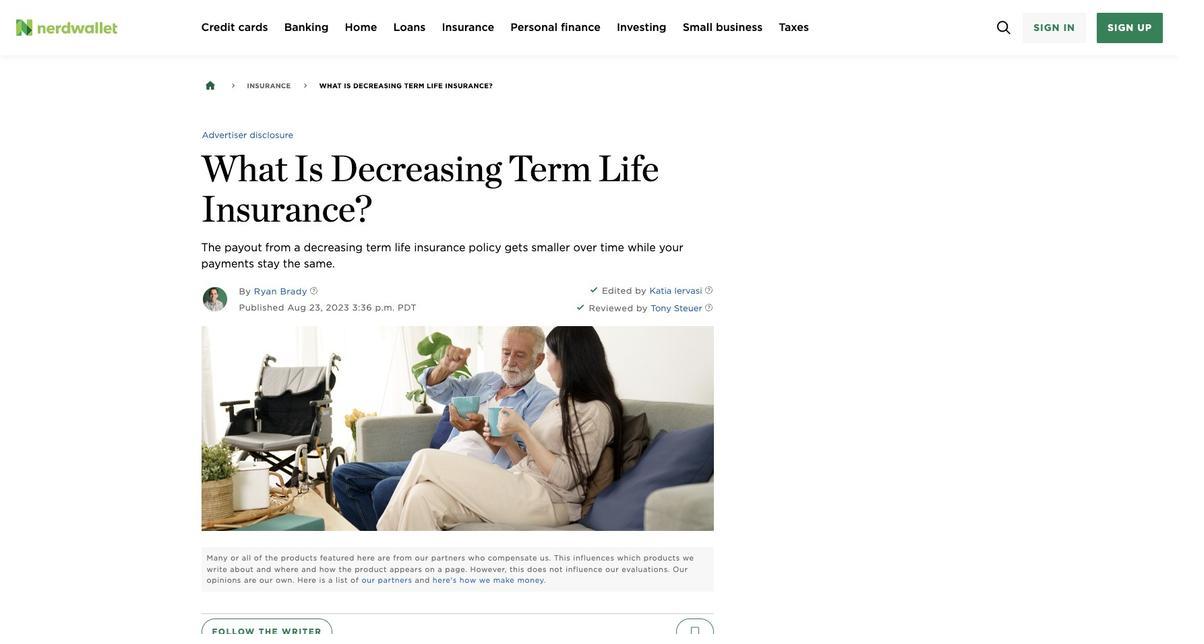 Task type: describe. For each thing, give the bounding box(es) containing it.
in
[[1064, 22, 1076, 33]]

here's how we make money link
[[433, 576, 544, 586]]

partners inside 'many or all of the products featured here are from our partners who compensate us. this influences which products we write about and where and how the product appears on a page. however, this does not influence our evaluations. our opinions are our own. here is a list of'
[[431, 554, 466, 563]]

write
[[207, 565, 227, 574]]

published aug 23, 2023 3:36 p.m. pdt
[[239, 303, 417, 313]]

small business button
[[683, 20, 763, 36]]

sign in
[[1034, 22, 1076, 33]]

taxes button
[[779, 20, 809, 36]]

sign up link
[[1097, 12, 1163, 43]]

sign for sign up
[[1108, 22, 1134, 33]]

finance
[[561, 21, 601, 34]]

breadcrumbs element
[[201, 77, 582, 94]]

decreasing inside what is decreasing term life insurance?
[[330, 146, 502, 190]]

more information about image for reviewed by tony steuer
[[694, 295, 724, 324]]

1 vertical spatial what is decreasing term life insurance?
[[201, 146, 659, 231]]

here
[[298, 576, 317, 586]]

1 horizontal spatial are
[[378, 554, 391, 563]]

published
[[239, 303, 284, 313]]

reviewed
[[589, 304, 634, 314]]

1 horizontal spatial life
[[598, 146, 659, 190]]

does
[[527, 565, 547, 574]]

steuer
[[674, 304, 702, 314]]

by
[[239, 287, 251, 297]]

not
[[550, 565, 563, 574]]

23,
[[309, 303, 323, 313]]

this
[[510, 565, 525, 574]]

this
[[554, 554, 571, 563]]

loans
[[393, 21, 426, 34]]

3:36
[[352, 303, 372, 313]]

1 vertical spatial partners
[[378, 576, 412, 586]]

term
[[366, 241, 392, 254]]

1 horizontal spatial and
[[302, 565, 317, 574]]

loans button
[[393, 20, 426, 36]]

insurance
[[414, 241, 466, 254]]

gets
[[505, 241, 528, 254]]

our down which
[[606, 565, 619, 574]]

our down product
[[362, 576, 375, 586]]

term inside what is decreasing term life insurance?
[[509, 146, 592, 190]]

all
[[242, 554, 251, 563]]

2023
[[326, 303, 349, 313]]

is inside breadcrumbs element
[[344, 82, 351, 90]]

1 products from the left
[[281, 554, 317, 563]]

make
[[493, 576, 515, 586]]

by for edited
[[635, 286, 647, 296]]

the payout from a decreasing term life insurance policy gets smaller over time while your payments stay the same.
[[201, 241, 684, 270]]

our left own. at the left of page
[[260, 576, 273, 586]]

here's
[[433, 576, 457, 586]]

business
[[716, 21, 763, 34]]

the
[[201, 241, 221, 254]]

opinions
[[207, 576, 241, 586]]

0 horizontal spatial and
[[257, 565, 272, 574]]

advertiser disclosure image
[[202, 121, 293, 150]]

personal finance button
[[511, 20, 601, 36]]

personal finance
[[511, 21, 601, 34]]

from inside the payout from a decreasing term life insurance policy gets smaller over time while your payments stay the same.
[[265, 241, 291, 254]]

banking button
[[284, 20, 329, 36]]

us.
[[540, 554, 552, 563]]

our
[[673, 565, 688, 574]]

who
[[468, 554, 485, 563]]

1 horizontal spatial how
[[460, 576, 477, 586]]

influence
[[566, 565, 603, 574]]

on
[[425, 565, 435, 574]]

search element
[[987, 11, 1020, 44]]

money
[[518, 576, 544, 586]]

own.
[[276, 576, 295, 586]]

decreasing inside breadcrumbs element
[[353, 82, 402, 90]]

home
[[345, 21, 377, 34]]

taxes
[[779, 21, 809, 34]]

investing button
[[617, 20, 667, 36]]

katia iervasi link
[[650, 285, 702, 298]]

insurance link
[[247, 78, 291, 94]]

a inside the payout from a decreasing term life insurance policy gets smaller over time while your payments stay the same.
[[294, 241, 301, 254]]

insurance? inside what is decreasing term life insurance?
[[201, 187, 372, 231]]

policy
[[469, 241, 502, 254]]

where
[[274, 565, 299, 574]]

insurance button
[[442, 20, 494, 36]]

credit
[[201, 21, 235, 34]]

2 products from the left
[[644, 554, 680, 563]]

ryan brady link
[[254, 287, 307, 297]]

payments
[[201, 258, 254, 270]]

appears
[[390, 565, 422, 574]]

what is decreasing term life insurance? inside breadcrumbs element
[[319, 82, 493, 90]]

life inside breadcrumbs element
[[427, 82, 443, 90]]

tony
[[651, 304, 672, 314]]

0 horizontal spatial we
[[479, 576, 491, 586]]

is inside what is decreasing term life insurance?
[[294, 146, 324, 190]]

decreasing
[[304, 241, 363, 254]]

small
[[683, 21, 713, 34]]



Task type: vqa. For each thing, say whether or not it's contained in the screenshot.
who in the left bottom of the page
yes



Task type: locate. For each thing, give the bounding box(es) containing it.
are up product
[[378, 554, 391, 563]]

term
[[404, 82, 425, 90], [509, 146, 592, 190]]

0 vertical spatial insurance
[[442, 21, 494, 34]]

time
[[600, 241, 625, 254]]

1 vertical spatial life
[[598, 146, 659, 190]]

same.
[[304, 258, 335, 270]]

evaluations.
[[622, 565, 670, 574]]

over
[[574, 241, 597, 254]]

brady
[[280, 287, 307, 297]]

1 horizontal spatial is
[[344, 82, 351, 90]]

0 horizontal spatial insurance?
[[201, 187, 372, 231]]

how inside 'many or all of the products featured here are from our partners who compensate us. this influences which products we write about and where and how the product appears on a page. however, this does not influence our evaluations. our opinions are our own. here is a list of'
[[319, 565, 336, 574]]

how down the page.
[[460, 576, 477, 586]]

1 horizontal spatial of
[[351, 576, 359, 586]]

1 horizontal spatial insurance?
[[445, 82, 493, 90]]

1 horizontal spatial what
[[319, 82, 342, 90]]

1 vertical spatial of
[[351, 576, 359, 586]]

0 horizontal spatial how
[[319, 565, 336, 574]]

what inside breadcrumbs element
[[319, 82, 342, 90]]

how up is
[[319, 565, 336, 574]]

however,
[[470, 565, 507, 574]]

insurance? up stay
[[201, 187, 372, 231]]

credit cards
[[201, 21, 268, 34]]

edited by katia iervasi
[[602, 286, 702, 296]]

0 vertical spatial the
[[283, 258, 301, 270]]

0 vertical spatial are
[[378, 554, 391, 563]]

of right list
[[351, 576, 359, 586]]

1 vertical spatial the
[[265, 554, 278, 563]]

banking
[[284, 21, 329, 34]]

or
[[231, 554, 239, 563]]

our up on
[[415, 554, 429, 563]]

insurance inside breadcrumbs element
[[247, 82, 291, 90]]

0 vertical spatial how
[[319, 565, 336, 574]]

from inside 'many or all of the products featured here are from our partners who compensate us. this influences which products we write about and where and how the product appears on a page. however, this does not influence our evaluations. our opinions are our own. here is a list of'
[[393, 554, 412, 563]]

0 vertical spatial is
[[344, 82, 351, 90]]

0 vertical spatial from
[[265, 241, 291, 254]]

0 horizontal spatial is
[[294, 146, 324, 190]]

0 horizontal spatial from
[[265, 241, 291, 254]]

nerdwallet home page image
[[16, 20, 32, 36]]

while
[[628, 241, 656, 254]]

smaller
[[532, 241, 570, 254]]

we
[[683, 554, 694, 563], [479, 576, 491, 586]]

here
[[357, 554, 375, 563]]

0 horizontal spatial sign
[[1034, 22, 1060, 33]]

1 horizontal spatial sign
[[1108, 22, 1134, 33]]

back to nerdwallet homepage image
[[204, 80, 216, 92]]

products
[[281, 554, 317, 563], [644, 554, 680, 563]]

up
[[1138, 22, 1152, 33]]

products up 'where'
[[281, 554, 317, 563]]

term inside breadcrumbs element
[[404, 82, 425, 90]]

1 vertical spatial how
[[460, 576, 477, 586]]

partners up the page.
[[431, 554, 466, 563]]

the up list
[[339, 565, 352, 574]]

0 horizontal spatial a
[[294, 241, 301, 254]]

we inside 'many or all of the products featured here are from our partners who compensate us. this influences which products we write about and where and how the product appears on a page. however, this does not influence our evaluations. our opinions are our own. here is a list of'
[[683, 554, 694, 563]]

the right stay
[[283, 258, 301, 270]]

influences
[[573, 554, 615, 563]]

page.
[[445, 565, 468, 574]]

decreasing
[[353, 82, 402, 90], [330, 146, 502, 190]]

insurance for insurance 'link'
[[247, 82, 291, 90]]

and right about
[[257, 565, 272, 574]]

1 vertical spatial from
[[393, 554, 412, 563]]

nerdwallet home page link
[[16, 20, 185, 36]]

many or all of the products featured here are from our partners who compensate us. this influences which products we write about and where and how the product appears on a page. however, this does not influence our evaluations. our opinions are our own. here is a list of
[[207, 554, 694, 586]]

1 horizontal spatial the
[[283, 258, 301, 270]]

sign in link
[[1023, 12, 1086, 43]]

we down however,
[[479, 576, 491, 586]]

by left tony
[[637, 304, 648, 314]]

iervasi
[[675, 286, 702, 296]]

products up evaluations.
[[644, 554, 680, 563]]

partners down appears
[[378, 576, 412, 586]]

pdt
[[398, 303, 417, 313]]

investing
[[617, 21, 667, 34]]

by up reviewed by tony steuer
[[635, 286, 647, 296]]

0 vertical spatial a
[[294, 241, 301, 254]]

0 horizontal spatial insurance
[[247, 82, 291, 90]]

sign up
[[1108, 22, 1152, 33]]

1 vertical spatial by
[[637, 304, 648, 314]]

0 horizontal spatial term
[[404, 82, 425, 90]]

1 vertical spatial we
[[479, 576, 491, 586]]

p.m.
[[375, 303, 395, 313]]

about
[[230, 565, 254, 574]]

0 vertical spatial insurance?
[[445, 82, 493, 90]]

from up appears
[[393, 554, 412, 563]]

a left decreasing
[[294, 241, 301, 254]]

from up stay
[[265, 241, 291, 254]]

0 horizontal spatial what
[[201, 146, 287, 190]]

small business
[[683, 21, 763, 34]]

0 horizontal spatial partners
[[378, 576, 412, 586]]

0 vertical spatial by
[[635, 286, 647, 296]]

cards
[[238, 21, 268, 34]]

insurance?
[[445, 82, 493, 90], [201, 187, 372, 231]]

1 sign from the left
[[1034, 22, 1060, 33]]

product
[[355, 565, 387, 574]]

1 horizontal spatial a
[[328, 576, 333, 586]]

ryan brady image
[[203, 287, 227, 312]]

of
[[254, 554, 262, 563], [351, 576, 359, 586]]

ryan
[[254, 287, 277, 297]]

a right is
[[328, 576, 333, 586]]

payout
[[225, 241, 262, 254]]

are down about
[[244, 576, 257, 586]]

2 vertical spatial the
[[339, 565, 352, 574]]

insurance? down insurance button
[[445, 82, 493, 90]]

sign
[[1034, 22, 1060, 33], [1108, 22, 1134, 33]]

personal
[[511, 21, 558, 34]]

edited
[[602, 286, 632, 296]]

the inside the payout from a decreasing term life insurance policy gets smaller over time while your payments stay the same.
[[283, 258, 301, 270]]

we up our on the right of page
[[683, 554, 694, 563]]

.
[[544, 576, 546, 586]]

and
[[257, 565, 272, 574], [302, 565, 317, 574], [415, 576, 430, 586]]

our
[[415, 554, 429, 563], [606, 565, 619, 574], [260, 576, 273, 586], [362, 576, 375, 586]]

1 vertical spatial decreasing
[[330, 146, 502, 190]]

what is decreasing term life insurance? down loans button
[[319, 82, 493, 90]]

katia
[[650, 286, 672, 296]]

home button
[[345, 20, 377, 36]]

of right the all
[[254, 554, 262, 563]]

1 horizontal spatial products
[[644, 554, 680, 563]]

sign left up
[[1108, 22, 1134, 33]]

are
[[378, 554, 391, 563], [244, 576, 257, 586]]

compensate
[[488, 554, 537, 563]]

0 vertical spatial partners
[[431, 554, 466, 563]]

which
[[617, 554, 641, 563]]

insurance for insurance button
[[442, 21, 494, 34]]

life
[[427, 82, 443, 90], [598, 146, 659, 190]]

and down on
[[415, 576, 430, 586]]

sign for sign in
[[1034, 22, 1060, 33]]

our partners link
[[362, 576, 412, 586]]

how
[[319, 565, 336, 574], [460, 576, 477, 586]]

a right on
[[438, 565, 443, 574]]

insurance? inside breadcrumbs element
[[445, 82, 493, 90]]

0 horizontal spatial of
[[254, 554, 262, 563]]

featured
[[320, 554, 355, 563]]

life
[[395, 241, 411, 254]]

ryan brady
[[254, 287, 307, 297]]

1 horizontal spatial we
[[683, 554, 694, 563]]

1 horizontal spatial insurance
[[442, 21, 494, 34]]

0 horizontal spatial life
[[427, 82, 443, 90]]

1 vertical spatial term
[[509, 146, 592, 190]]

0 horizontal spatial are
[[244, 576, 257, 586]]

the up 'where'
[[265, 554, 278, 563]]

list
[[336, 576, 348, 586]]

what is decreasing term life insurance? up insurance
[[201, 146, 659, 231]]

and up here
[[302, 565, 317, 574]]

many
[[207, 554, 228, 563]]

by
[[635, 286, 647, 296], [637, 304, 648, 314]]

0 horizontal spatial products
[[281, 554, 317, 563]]

more information about image
[[694, 277, 724, 307], [299, 278, 329, 307], [694, 295, 724, 324]]

2 sign from the left
[[1108, 22, 1134, 33]]

credit cards button
[[201, 20, 268, 36]]

2 horizontal spatial and
[[415, 576, 430, 586]]

is
[[319, 576, 326, 586]]

2 vertical spatial a
[[328, 576, 333, 586]]

2 horizontal spatial a
[[438, 565, 443, 574]]

more information about image for edited by katia iervasi
[[694, 277, 724, 307]]

insurance up advertiser disclosure 'image'
[[247, 82, 291, 90]]

2 horizontal spatial the
[[339, 565, 352, 574]]

your
[[659, 241, 684, 254]]

0 vertical spatial term
[[404, 82, 425, 90]]

the
[[283, 258, 301, 270], [265, 554, 278, 563], [339, 565, 352, 574]]

1 vertical spatial a
[[438, 565, 443, 574]]

1 vertical spatial is
[[294, 146, 324, 190]]

insurance right "loans"
[[442, 21, 494, 34]]

1 horizontal spatial term
[[509, 146, 592, 190]]

1 vertical spatial insurance
[[247, 82, 291, 90]]

article save button image
[[676, 619, 714, 635]]

sign left in
[[1034, 22, 1060, 33]]

is
[[344, 82, 351, 90], [294, 146, 324, 190]]

1 vertical spatial are
[[244, 576, 257, 586]]

1 horizontal spatial partners
[[431, 554, 466, 563]]

by for reviewed
[[637, 304, 648, 314]]

search image
[[997, 21, 1011, 34]]

aug
[[287, 303, 306, 313]]

0 horizontal spatial the
[[265, 554, 278, 563]]

tony steuer link
[[651, 302, 702, 316]]

0 vertical spatial of
[[254, 554, 262, 563]]

1 horizontal spatial from
[[393, 554, 412, 563]]

0 vertical spatial life
[[427, 82, 443, 90]]

0 vertical spatial what is decreasing term life insurance?
[[319, 82, 493, 90]]

0 vertical spatial we
[[683, 554, 694, 563]]

insurance
[[442, 21, 494, 34], [247, 82, 291, 90]]

what inside what is decreasing term life insurance?
[[201, 146, 287, 190]]

stay
[[258, 258, 280, 270]]

0 vertical spatial decreasing
[[353, 82, 402, 90]]

1 vertical spatial insurance?
[[201, 187, 372, 231]]

0 vertical spatial what
[[319, 82, 342, 90]]

1 vertical spatial what
[[201, 146, 287, 190]]



